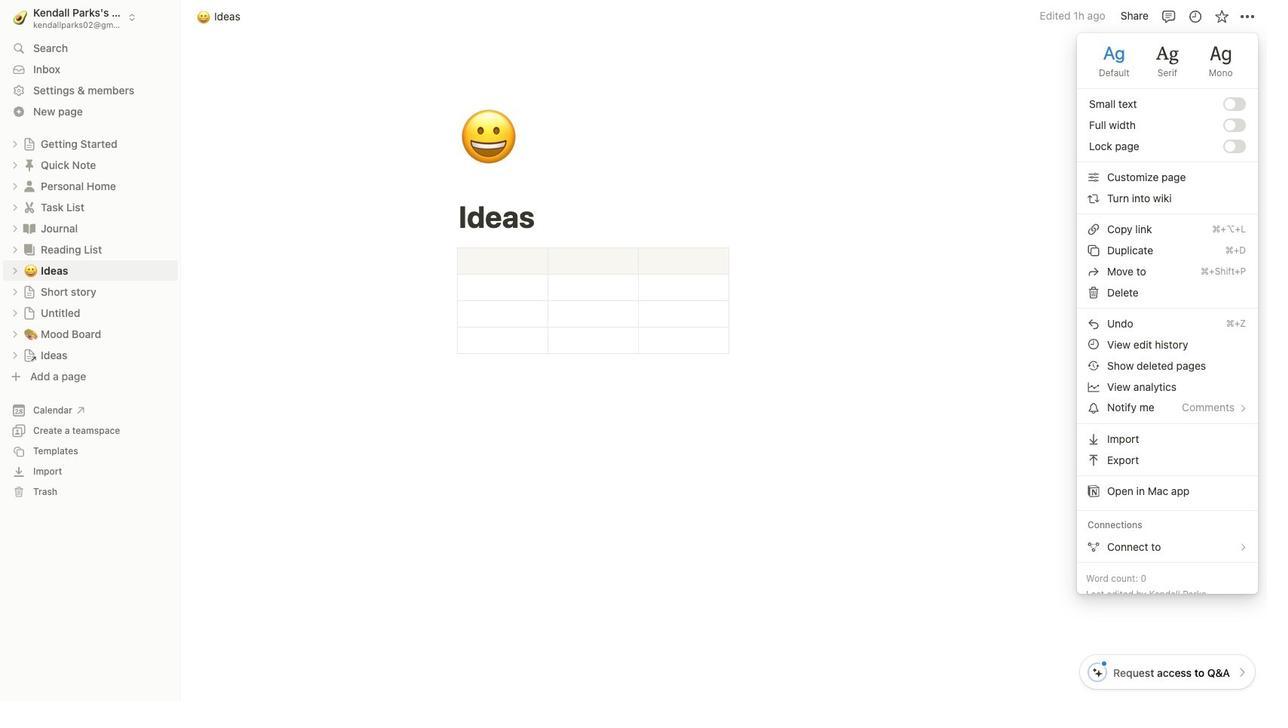 Task type: describe. For each thing, give the bounding box(es) containing it.
comments image
[[1162, 9, 1177, 24]]

😀 image
[[197, 8, 211, 25]]



Task type: locate. For each thing, give the bounding box(es) containing it.
favorite image
[[1215, 9, 1230, 24]]

😀 image
[[460, 100, 518, 177]]

menu
[[1078, 33, 1259, 562]]

updates image
[[1188, 9, 1203, 24]]

🥑 image
[[13, 8, 27, 27]]



Task type: vqa. For each thing, say whether or not it's contained in the screenshot.
😀 icon
yes



